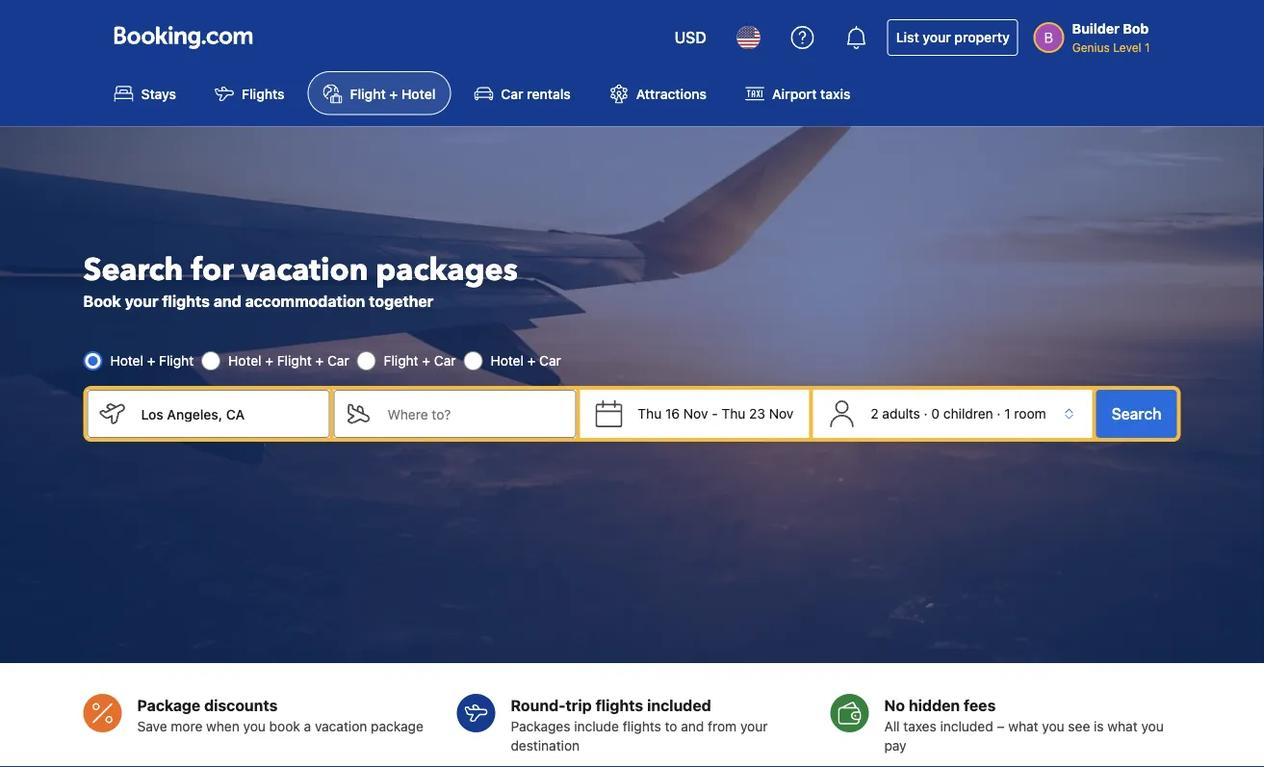 Task type: describe. For each thing, give the bounding box(es) containing it.
+ for hotel + car
[[528, 353, 536, 369]]

more
[[171, 719, 203, 735]]

trip
[[566, 697, 592, 715]]

flight + hotel link
[[308, 71, 451, 115]]

attractions link
[[594, 71, 722, 115]]

search for search
[[1112, 405, 1162, 424]]

16
[[666, 406, 680, 422]]

stays
[[141, 86, 176, 101]]

1 vertical spatial flights
[[596, 697, 644, 715]]

search button
[[1097, 390, 1178, 438]]

all
[[885, 719, 900, 735]]

round-trip flights included packages include flights to and from your destination
[[511, 697, 768, 754]]

vacation inside search for vacation packages book your flights and accommodation together
[[242, 250, 368, 292]]

accommodation
[[245, 293, 365, 311]]

rentals
[[527, 86, 571, 101]]

0
[[932, 406, 940, 422]]

bob
[[1123, 21, 1150, 37]]

hotel for hotel + flight + car
[[228, 353, 262, 369]]

1 vertical spatial 1
[[1005, 406, 1011, 422]]

your inside list your property link
[[923, 29, 951, 45]]

2
[[871, 406, 879, 422]]

list
[[896, 29, 920, 45]]

no
[[885, 697, 905, 715]]

flights link
[[199, 71, 300, 115]]

list your property link
[[888, 19, 1019, 56]]

your inside search for vacation packages book your flights and accommodation together
[[125, 293, 158, 311]]

booking.com online hotel reservations image
[[114, 26, 253, 49]]

2 you from the left
[[1043, 719, 1065, 735]]

Where to? field
[[372, 390, 576, 438]]

flight + hotel
[[350, 86, 436, 101]]

airport taxis link
[[730, 71, 866, 115]]

destination
[[511, 738, 580, 754]]

you inside package discounts save more when you book a vacation package
[[243, 719, 266, 735]]

taxes
[[904, 719, 937, 735]]

hotel for hotel + flight
[[110, 353, 143, 369]]

+ for flight + car
[[422, 353, 431, 369]]

airport taxis
[[773, 86, 851, 101]]

car rentals
[[501, 86, 571, 101]]

discounts
[[204, 697, 278, 715]]

included inside no hidden fees all taxes included – what you see is what you pay
[[941, 719, 994, 735]]

no hidden fees all taxes included – what you see is what you pay
[[885, 697, 1164, 754]]

packages
[[376, 250, 518, 292]]

+ for hotel + flight + car
[[265, 353, 274, 369]]

2 adults · 0 children · 1 room
[[871, 406, 1047, 422]]

book
[[269, 719, 300, 735]]

–
[[997, 719, 1005, 735]]

package
[[371, 719, 424, 735]]

for
[[191, 250, 234, 292]]

to
[[665, 719, 678, 735]]

flights
[[242, 86, 285, 101]]

see
[[1069, 719, 1091, 735]]

2 nov from the left
[[769, 406, 794, 422]]

and inside search for vacation packages book your flights and accommodation together
[[214, 293, 242, 311]]

2 thu from the left
[[722, 406, 746, 422]]

airport
[[773, 86, 817, 101]]



Task type: vqa. For each thing, say whether or not it's contained in the screenshot.
'see'
yes



Task type: locate. For each thing, give the bounding box(es) containing it.
round-
[[511, 697, 566, 715]]

flight
[[350, 86, 386, 101], [159, 353, 194, 369], [277, 353, 312, 369], [384, 353, 419, 369]]

1 thu from the left
[[638, 406, 662, 422]]

1 horizontal spatial your
[[741, 719, 768, 735]]

+
[[390, 86, 398, 101], [147, 353, 155, 369], [265, 353, 274, 369], [316, 353, 324, 369], [422, 353, 431, 369], [528, 353, 536, 369]]

your inside the 'round-trip flights included packages include flights to and from your destination'
[[741, 719, 768, 735]]

0 vertical spatial included
[[647, 697, 712, 715]]

what right –
[[1009, 719, 1039, 735]]

1 horizontal spatial 1
[[1145, 40, 1151, 54]]

pay
[[885, 738, 907, 754]]

flights left to
[[623, 719, 662, 735]]

1 right level
[[1145, 40, 1151, 54]]

your
[[923, 29, 951, 45], [125, 293, 158, 311], [741, 719, 768, 735]]

0 vertical spatial your
[[923, 29, 951, 45]]

flights
[[162, 293, 210, 311], [596, 697, 644, 715], [623, 719, 662, 735]]

0 vertical spatial 1
[[1145, 40, 1151, 54]]

property
[[955, 29, 1010, 45]]

0 vertical spatial flights
[[162, 293, 210, 311]]

0 horizontal spatial nov
[[684, 406, 708, 422]]

your right list
[[923, 29, 951, 45]]

nov
[[684, 406, 708, 422], [769, 406, 794, 422]]

+ for hotel + flight
[[147, 353, 155, 369]]

fees
[[964, 697, 996, 715]]

your right from
[[741, 719, 768, 735]]

1 horizontal spatial and
[[681, 719, 704, 735]]

thu right -
[[722, 406, 746, 422]]

1 vertical spatial your
[[125, 293, 158, 311]]

search inside button
[[1112, 405, 1162, 424]]

children
[[944, 406, 994, 422]]

1 · from the left
[[924, 406, 928, 422]]

and down for
[[214, 293, 242, 311]]

and
[[214, 293, 242, 311], [681, 719, 704, 735]]

23
[[749, 406, 766, 422]]

0 horizontal spatial thu
[[638, 406, 662, 422]]

0 vertical spatial vacation
[[242, 250, 368, 292]]

what
[[1009, 719, 1039, 735], [1108, 719, 1138, 735]]

0 horizontal spatial included
[[647, 697, 712, 715]]

level
[[1114, 40, 1142, 54]]

hotel + flight
[[110, 353, 194, 369]]

1 horizontal spatial you
[[1043, 719, 1065, 735]]

1 left room
[[1005, 406, 1011, 422]]

1 vertical spatial included
[[941, 719, 994, 735]]

3 you from the left
[[1142, 719, 1164, 735]]

0 vertical spatial search
[[83, 250, 183, 292]]

hotel for hotel + car
[[491, 353, 524, 369]]

0 horizontal spatial what
[[1009, 719, 1039, 735]]

hotel
[[402, 86, 436, 101], [110, 353, 143, 369], [228, 353, 262, 369], [491, 353, 524, 369]]

builder bob genius level 1
[[1073, 21, 1151, 54]]

included inside the 'round-trip flights included packages include flights to and from your destination'
[[647, 697, 712, 715]]

· right children
[[997, 406, 1001, 422]]

Where from? field
[[126, 390, 330, 438]]

2 vertical spatial flights
[[623, 719, 662, 735]]

you right the is at the bottom of page
[[1142, 719, 1164, 735]]

included
[[647, 697, 712, 715], [941, 719, 994, 735]]

search for vacation packages book your flights and accommodation together
[[83, 250, 518, 311]]

search for search for vacation packages book your flights and accommodation together
[[83, 250, 183, 292]]

nov right 23
[[769, 406, 794, 422]]

0 horizontal spatial you
[[243, 719, 266, 735]]

genius
[[1073, 40, 1110, 54]]

nov left -
[[684, 406, 708, 422]]

save
[[137, 719, 167, 735]]

1 inside builder bob genius level 1
[[1145, 40, 1151, 54]]

a
[[304, 719, 311, 735]]

1 horizontal spatial nov
[[769, 406, 794, 422]]

2 vertical spatial your
[[741, 719, 768, 735]]

builder
[[1073, 21, 1120, 37]]

0 horizontal spatial search
[[83, 250, 183, 292]]

1 what from the left
[[1009, 719, 1039, 735]]

1 horizontal spatial included
[[941, 719, 994, 735]]

your right book
[[125, 293, 158, 311]]

vacation up accommodation
[[242, 250, 368, 292]]

2 horizontal spatial you
[[1142, 719, 1164, 735]]

thu 16 nov - thu 23 nov
[[638, 406, 794, 422]]

hotel + car
[[491, 353, 561, 369]]

vacation right the a
[[315, 719, 367, 735]]

usd
[[675, 28, 707, 47]]

from
[[708, 719, 737, 735]]

car rentals link
[[459, 71, 586, 115]]

1 nov from the left
[[684, 406, 708, 422]]

0 horizontal spatial your
[[125, 293, 158, 311]]

2 horizontal spatial your
[[923, 29, 951, 45]]

thu
[[638, 406, 662, 422], [722, 406, 746, 422]]

flights inside search for vacation packages book your flights and accommodation together
[[162, 293, 210, 311]]

1 vertical spatial vacation
[[315, 719, 367, 735]]

together
[[369, 293, 434, 311]]

hidden
[[909, 697, 961, 715]]

vacation
[[242, 250, 368, 292], [315, 719, 367, 735]]

included up to
[[647, 697, 712, 715]]

2 · from the left
[[997, 406, 1001, 422]]

adults
[[883, 406, 921, 422]]

packages
[[511, 719, 571, 735]]

1 horizontal spatial ·
[[997, 406, 1001, 422]]

1 you from the left
[[243, 719, 266, 735]]

+ for flight + hotel
[[390, 86, 398, 101]]

included down the 'fees'
[[941, 719, 994, 735]]

0 horizontal spatial and
[[214, 293, 242, 311]]

1
[[1145, 40, 1151, 54], [1005, 406, 1011, 422]]

1 horizontal spatial what
[[1108, 719, 1138, 735]]

1 horizontal spatial search
[[1112, 405, 1162, 424]]

flights for for
[[162, 293, 210, 311]]

include
[[574, 719, 619, 735]]

0 horizontal spatial ·
[[924, 406, 928, 422]]

1 horizontal spatial thu
[[722, 406, 746, 422]]

thu left 16 on the bottom right of the page
[[638, 406, 662, 422]]

flight + car
[[384, 353, 456, 369]]

book
[[83, 293, 121, 311]]

when
[[206, 719, 240, 735]]

1 vertical spatial search
[[1112, 405, 1162, 424]]

is
[[1094, 719, 1104, 735]]

what right the is at the bottom of page
[[1108, 719, 1138, 735]]

car
[[501, 86, 524, 101], [328, 353, 349, 369], [434, 353, 456, 369], [540, 353, 561, 369]]

search inside search for vacation packages book your flights and accommodation together
[[83, 250, 183, 292]]

usd button
[[663, 14, 718, 61]]

0 horizontal spatial 1
[[1005, 406, 1011, 422]]

you left see
[[1043, 719, 1065, 735]]

you down discounts
[[243, 719, 266, 735]]

you
[[243, 719, 266, 735], [1043, 719, 1065, 735], [1142, 719, 1164, 735]]

2 what from the left
[[1108, 719, 1138, 735]]

hotel + flight + car
[[228, 353, 349, 369]]

·
[[924, 406, 928, 422], [997, 406, 1001, 422]]

taxis
[[821, 86, 851, 101]]

flights down for
[[162, 293, 210, 311]]

vacation inside package discounts save more when you book a vacation package
[[315, 719, 367, 735]]

· left 0
[[924, 406, 928, 422]]

attractions
[[636, 86, 707, 101]]

and right to
[[681, 719, 704, 735]]

package discounts save more when you book a vacation package
[[137, 697, 424, 735]]

-
[[712, 406, 718, 422]]

flights for trip
[[623, 719, 662, 735]]

search
[[83, 250, 183, 292], [1112, 405, 1162, 424]]

package
[[137, 697, 201, 715]]

flights up include at the left bottom
[[596, 697, 644, 715]]

0 vertical spatial and
[[214, 293, 242, 311]]

and inside the 'round-trip flights included packages include flights to and from your destination'
[[681, 719, 704, 735]]

room
[[1015, 406, 1047, 422]]

list your property
[[896, 29, 1010, 45]]

stays link
[[99, 71, 192, 115]]

1 vertical spatial and
[[681, 719, 704, 735]]



